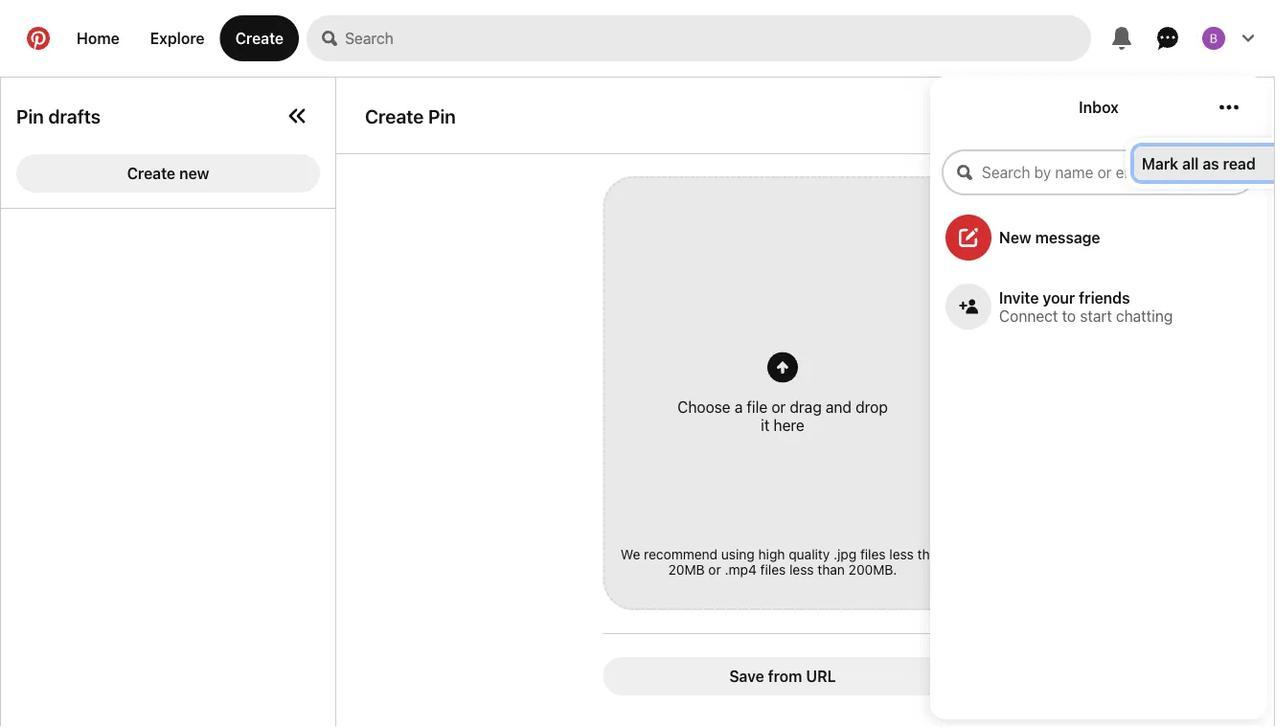 Task type: locate. For each thing, give the bounding box(es) containing it.
mark all as read
[[1142, 154, 1256, 172]]

your
[[1043, 288, 1076, 307]]

home
[[77, 29, 120, 47]]

new message button
[[931, 207, 1268, 268]]

inbox
[[1079, 98, 1119, 116]]

url
[[806, 667, 836, 685]]

bob builder image
[[1203, 27, 1226, 50]]

create inside button
[[127, 164, 176, 183]]

create
[[235, 29, 284, 47], [365, 104, 424, 127], [127, 164, 176, 183]]

mark
[[1142, 154, 1179, 172]]

create pin
[[365, 104, 456, 127]]

read
[[1223, 154, 1256, 172]]

drafts
[[48, 105, 101, 127]]

1 vertical spatial create
[[365, 104, 424, 127]]

2 vertical spatial create
[[127, 164, 176, 183]]

create for create new
[[127, 164, 176, 183]]

2 horizontal spatial create
[[365, 104, 424, 127]]

mark all as read menu item
[[1135, 147, 1276, 180]]

all
[[1183, 154, 1199, 172]]

1 horizontal spatial create
[[235, 29, 284, 47]]

to
[[1062, 307, 1076, 325]]

0 horizontal spatial create
[[127, 164, 176, 183]]

0 horizontal spatial pin
[[16, 105, 44, 127]]

friends
[[1079, 288, 1130, 307]]

from
[[768, 667, 802, 685]]

pin
[[428, 104, 456, 127], [16, 105, 44, 127]]

message
[[1036, 229, 1101, 247]]

0 vertical spatial create
[[235, 29, 284, 47]]

create link
[[220, 15, 299, 61]]

compose new message image
[[959, 228, 978, 247]]

main content
[[0, 0, 1276, 727]]



Task type: describe. For each thing, give the bounding box(es) containing it.
save from url
[[730, 667, 836, 685]]

create new
[[127, 164, 209, 183]]

start
[[1080, 307, 1112, 325]]

search icon image
[[322, 31, 337, 46]]

Search text field
[[345, 15, 1092, 61]]

explore
[[150, 29, 205, 47]]

1 horizontal spatial pin
[[428, 104, 456, 127]]

pin drafts
[[16, 105, 101, 127]]

as
[[1203, 154, 1220, 172]]

save from url button
[[603, 657, 963, 696]]

new
[[179, 164, 209, 183]]

new
[[1000, 229, 1032, 247]]

create for create pin
[[365, 104, 424, 127]]

create for create
[[235, 29, 284, 47]]

create new button
[[16, 154, 320, 193]]

connect
[[1000, 307, 1058, 325]]

invite your friends image
[[959, 297, 978, 316]]

home link
[[61, 15, 135, 61]]

main content containing create pin
[[0, 0, 1276, 727]]

invite your friends connect to start chatting
[[1000, 288, 1173, 325]]

explore link
[[135, 15, 220, 61]]

save
[[730, 667, 764, 685]]

Contacts Search Field search field
[[942, 149, 1256, 195]]

chatting
[[1116, 307, 1173, 325]]

new message
[[1000, 229, 1101, 247]]

invite
[[1000, 288, 1039, 307]]



Task type: vqa. For each thing, say whether or not it's contained in the screenshot.
explore link
yes



